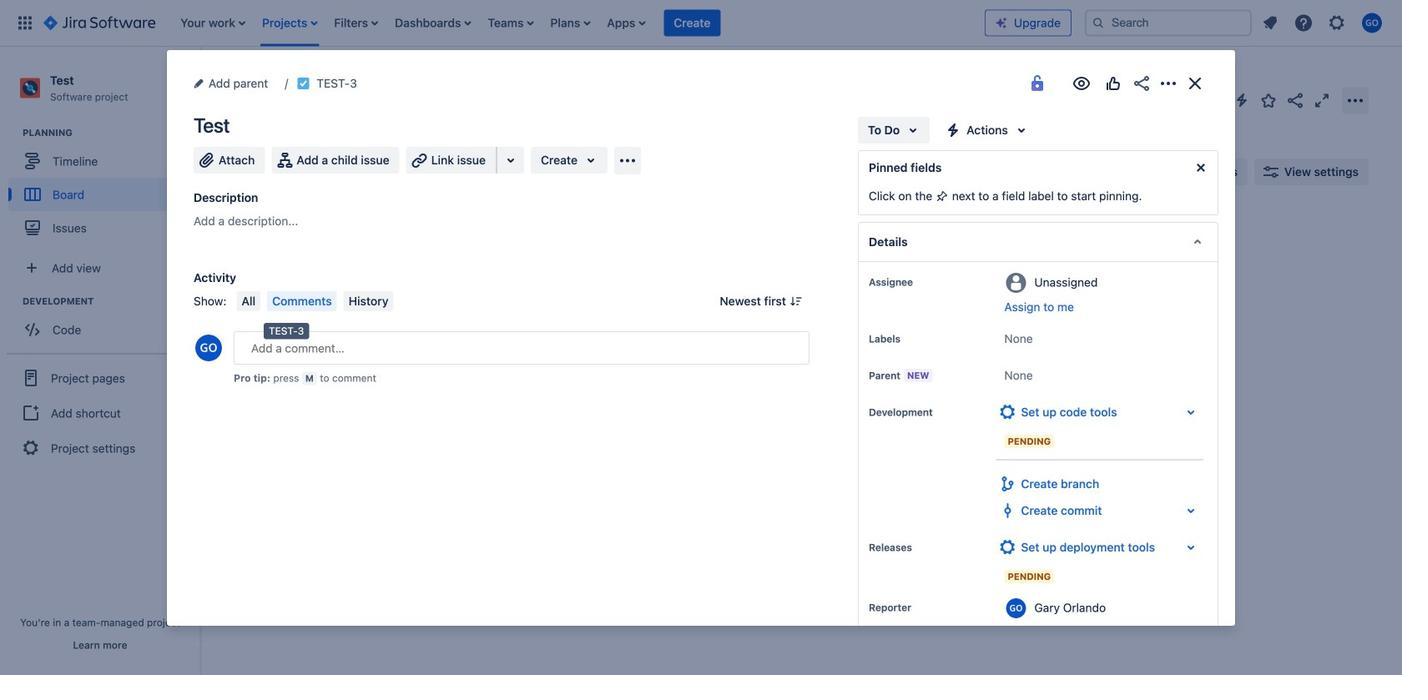 Task type: vqa. For each thing, say whether or not it's contained in the screenshot.
Copy link to issue image
yes



Task type: describe. For each thing, give the bounding box(es) containing it.
providers dropdown image
[[1181, 538, 1201, 558]]

7 list item from the left
[[602, 0, 651, 46]]

5 list item from the left
[[483, 0, 539, 46]]

hide message image
[[1191, 158, 1211, 178]]

Add a comment… field
[[234, 331, 810, 365]]

create column image
[[943, 219, 963, 239]]

6 list item from the left
[[546, 0, 596, 46]]

actions image
[[1159, 73, 1179, 94]]

2 list item from the left
[[257, 0, 323, 46]]

search image
[[1092, 16, 1105, 30]]

1 vertical spatial group
[[8, 295, 200, 352]]

link web pages and more image
[[501, 150, 521, 170]]

vote options: no one has voted for this issue yet. image
[[1104, 73, 1124, 94]]

1 vertical spatial task image
[[248, 302, 261, 316]]

reporter pin to top. only you can see pinned fields. image
[[915, 601, 928, 614]]

finish tool setup icon image
[[998, 538, 1018, 558]]

sidebar element
[[0, 47, 200, 675]]

2 heading from the top
[[23, 295, 200, 308]]

1 list item from the left
[[176, 0, 251, 46]]

4 list item from the left
[[390, 0, 476, 46]]

1 heading from the top
[[23, 126, 200, 140]]

watch options: you are not watching this issue, 0 people watching image
[[1072, 73, 1092, 94]]



Task type: locate. For each thing, give the bounding box(es) containing it.
0 vertical spatial heading
[[23, 126, 200, 140]]

3 list item from the left
[[329, 0, 383, 46]]

1 vertical spatial heading
[[23, 295, 200, 308]]

heading
[[23, 126, 200, 140], [23, 295, 200, 308]]

0 horizontal spatial task image
[[248, 302, 261, 316]]

assignee pin to top. only you can see pinned fields. image
[[917, 276, 930, 289]]

1 horizontal spatial task image
[[297, 77, 310, 90]]

close image
[[1186, 73, 1206, 94]]

Search this board text field
[[235, 157, 312, 187]]

open create commit dropdown image
[[1181, 501, 1201, 521]]

8 list item from the left
[[664, 0, 721, 46]]

list item
[[176, 0, 251, 46], [257, 0, 323, 46], [329, 0, 383, 46], [390, 0, 476, 46], [483, 0, 539, 46], [546, 0, 596, 46], [602, 0, 651, 46], [664, 0, 721, 46]]

add people image
[[411, 162, 431, 182]]

labels pin to top. only you can see pinned fields. image
[[904, 332, 918, 346]]

add app image
[[618, 151, 638, 171]]

menu bar
[[233, 291, 397, 311]]

Search field
[[1085, 10, 1252, 36]]

task image
[[297, 77, 310, 90], [248, 302, 261, 316]]

primary element
[[10, 0, 985, 46]]

more information about gary orlando image
[[1006, 599, 1026, 619]]

group
[[8, 126, 200, 250], [8, 295, 200, 352], [7, 353, 194, 472]]

dialog
[[167, 50, 1236, 675]]

0 vertical spatial task image
[[297, 77, 310, 90]]

star test board image
[[1259, 91, 1279, 111]]

enter full screen image
[[1312, 91, 1332, 111]]

details element
[[858, 222, 1219, 262]]

tooltip
[[264, 323, 309, 339]]

1 horizontal spatial list
[[1256, 8, 1393, 38]]

None search field
[[1085, 10, 1252, 36]]

0 vertical spatial group
[[8, 126, 200, 250]]

0 horizontal spatial list
[[172, 0, 985, 46]]

2 vertical spatial group
[[7, 353, 194, 472]]

banner
[[0, 0, 1403, 47]]

copy link to issue image
[[354, 76, 367, 89]]

jira software image
[[43, 13, 155, 33], [43, 13, 155, 33]]

list
[[172, 0, 985, 46], [1256, 8, 1393, 38]]



